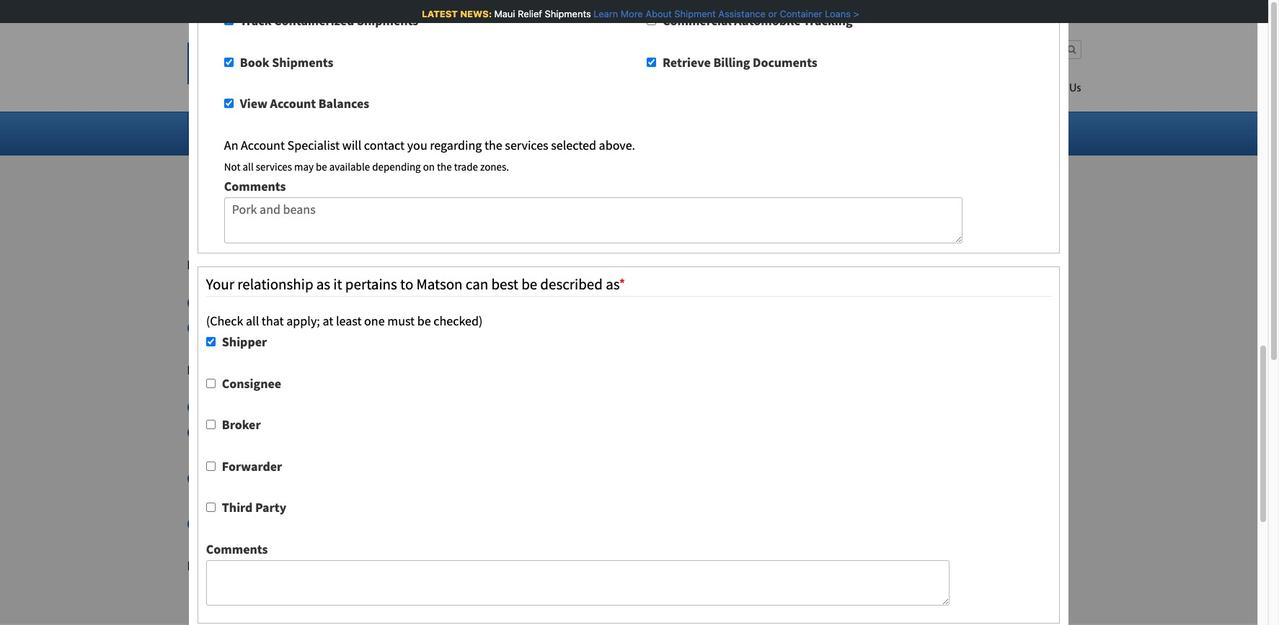Task type: locate. For each thing, give the bounding box(es) containing it.
1 vertical spatial 1-
[[706, 470, 716, 487]]

shipments
[[544, 8, 590, 19], [357, 12, 418, 29], [272, 54, 334, 70]]

book shipments
[[240, 54, 334, 70]]

0 vertical spatial time
[[297, 399, 322, 416]]

an
[[224, 137, 238, 153]]

click here link
[[568, 558, 620, 575]]

container
[[779, 8, 821, 19]]

1 vertical spatial individual/one-
[[212, 424, 297, 441]]

as right the described
[[606, 274, 619, 294]]

individual/one-time shipping other containerized commodities: book/quote – please call 1-800-962- 8766: or
[[212, 470, 763, 507]]

other
[[226, 362, 257, 378], [374, 470, 403, 487]]

0 horizontal spatial you
[[197, 558, 217, 575]]

on right the depending
[[423, 160, 435, 173]]

8766: right 888-
[[635, 424, 664, 441]]

at
[[323, 313, 333, 330]]

all left 'that'
[[246, 313, 259, 330]]

will
[[342, 137, 362, 153]]

1 horizontal spatial call
[[684, 470, 703, 487]]

account up hawaii on the top left of page
[[270, 95, 316, 112]]

1 vertical spatial registration
[[187, 257, 257, 273]]

company up (check on the bottom left
[[212, 294, 264, 311]]

0 horizontal spatial the
[[437, 160, 452, 173]]

1- left 562-
[[578, 424, 588, 441]]

time inside individual/one-time shipping other containerized commodities: book/quote – please call 1-800-962- 8766: or
[[297, 470, 322, 487]]

1 individual/one- from the top
[[212, 399, 297, 416]]

3 shipping from the top
[[324, 470, 371, 487]]

with
[[397, 294, 421, 311], [408, 558, 432, 575]]

0 horizontal spatial or
[[244, 491, 256, 507]]

time down inquires:
[[297, 399, 322, 416]]

contact
[[364, 137, 405, 153]]

1 shipping from the top
[[324, 399, 371, 416]]

3 individual/one- from the top
[[212, 470, 297, 487]]

0 vertical spatial account
[[270, 95, 316, 112]]

please left 800-
[[647, 470, 682, 487]]

shipping inside individual/one-time shipping other containerized commodities: book/quote – please call 1-800-962- 8766: or
[[324, 470, 371, 487]]

with down your relationship as it pertains to matson can best be described as *
[[397, 294, 421, 311]]

for left an
[[328, 558, 344, 575]]

0 horizontal spatial 8766:
[[212, 491, 241, 507]]

1 vertical spatial on
[[339, 319, 354, 336]]

best
[[491, 274, 518, 294]]

documents
[[753, 54, 818, 70]]

matson down the business
[[356, 319, 396, 336]]

other down 'shipper'
[[226, 362, 257, 378]]

please right book
[[518, 424, 554, 441]]

shipments up view account balances
[[272, 54, 334, 70]]

1 vertical spatial shipping
[[324, 424, 371, 441]]

0 horizontal spatial as
[[316, 274, 330, 294]]

0 vertical spatial call
[[556, 424, 575, 441]]

0 vertical spatial registration
[[187, 164, 353, 207]]

matson down regarding
[[406, 164, 508, 207]]

matson left can
[[416, 274, 463, 294]]

0 vertical spatial company
[[187, 205, 322, 249]]

account right an
[[241, 137, 285, 153]]

services up zones.
[[505, 137, 549, 153]]

0 horizontal spatial shipments
[[272, 54, 334, 70]]

the up zones.
[[485, 137, 502, 153]]

0 vertical spatial be
[[316, 160, 327, 173]]

on
[[423, 160, 435, 173], [339, 319, 354, 336]]

individual/one- for individual/one-time shipping automobile:
[[212, 399, 297, 416]]

the
[[485, 137, 502, 153], [437, 160, 452, 173]]

1 horizontal spatial –
[[638, 470, 644, 487]]

all right not
[[243, 160, 254, 173]]

available
[[329, 160, 370, 173]]

2 horizontal spatial shipments
[[544, 8, 590, 19]]

blue matson logo with ocean, shipping, truck, rail and logistics written beneath it. image
[[187, 43, 389, 102]]

shipments right relief
[[544, 8, 590, 19]]

be right must in the left bottom of the page
[[417, 313, 431, 330]]

0 vertical spatial –
[[510, 424, 516, 441]]

2 time from the top
[[297, 424, 322, 441]]

be right best
[[522, 274, 537, 294]]

that
[[262, 313, 284, 330]]

account
[[270, 95, 316, 112], [241, 137, 285, 153]]

alaska
[[529, 125, 565, 141]]

registration down an
[[187, 164, 353, 207]]

to down the following:
[[400, 274, 413, 294]]

1 vertical spatial to
[[271, 558, 282, 575]]

services left may
[[256, 160, 292, 173]]

comments
[[224, 178, 286, 195], [206, 542, 268, 558]]

1 vertical spatial services
[[256, 160, 292, 173]]

1 vertical spatial all
[[246, 313, 259, 330]]

1 horizontal spatial or
[[767, 8, 776, 19]]

other down household
[[374, 470, 403, 487]]

comments down not
[[224, 178, 286, 195]]

– right book
[[510, 424, 516, 441]]

all
[[243, 160, 254, 173], [246, 313, 259, 330], [209, 362, 223, 378]]

specialist
[[287, 137, 340, 153]]

1-
[[578, 424, 588, 441], [706, 470, 716, 487]]

registration for registration is applicable for following:
[[187, 257, 257, 273]]

here
[[595, 558, 620, 575]]

maui
[[493, 8, 514, 19]]

2 vertical spatial shipping
[[324, 470, 371, 487]]

guam & micronesia
[[381, 125, 485, 141]]

1 horizontal spatial be
[[417, 313, 431, 330]]

None checkbox
[[206, 337, 216, 347], [206, 421, 216, 430], [206, 337, 216, 347], [206, 421, 216, 430]]

individual/one- up broker
[[212, 399, 297, 416]]

0 vertical spatial shipping
[[324, 399, 371, 416]]

company up is
[[187, 205, 322, 249]]

1 registration from the top
[[187, 164, 353, 207]]

all for other
[[209, 362, 223, 378]]

contact us
[[1029, 83, 1081, 94]]

0 vertical spatial 8766:
[[635, 424, 664, 441]]

– right book/quote
[[638, 470, 644, 487]]

None checkbox
[[206, 379, 216, 388], [206, 462, 216, 471], [206, 504, 216, 513], [206, 379, 216, 388], [206, 462, 216, 471], [206, 504, 216, 513]]

selected
[[551, 137, 596, 153]]

forwarder
[[222, 458, 282, 475]]

1 vertical spatial you
[[197, 558, 217, 575]]

company
[[187, 205, 322, 249], [212, 294, 264, 311]]

billing
[[714, 54, 750, 70]]

to left register
[[271, 558, 282, 575]]

individual/one- up forwarder
[[212, 424, 297, 441]]

1 horizontal spatial on
[[423, 160, 435, 173]]

all inside an account specialist will contact you regarding the services selected above. not all services may be available depending on the trade zones.
[[243, 160, 254, 173]]

please left the click on the left bottom of page
[[530, 558, 565, 575]]

800-
[[716, 470, 740, 487]]

time down individual/one-time shipping automobile:
[[297, 424, 322, 441]]

commercial automobile tracking
[[663, 12, 853, 29]]

1 as from the left
[[316, 274, 330, 294]]

0 vertical spatial all
[[243, 160, 254, 173]]

overview
[[205, 125, 256, 141]]

View Account Balances checkbox
[[224, 99, 234, 108]]

1 horizontal spatial to
[[400, 274, 413, 294]]

2 registration from the top
[[187, 257, 257, 273]]

or
[[767, 8, 776, 19], [244, 491, 256, 507]]

for down contact
[[360, 164, 399, 207]]

the left trade
[[437, 160, 452, 173]]

news:
[[459, 8, 491, 19]]

2 individual/one- from the top
[[212, 424, 297, 441]]

zones.
[[480, 160, 509, 173]]

call left 888-
[[556, 424, 575, 441]]

for all other inquires:
[[187, 362, 310, 378]]

call inside individual/one-time shipping other containerized commodities: book/quote – please call 1-800-962- 8766: or
[[684, 470, 703, 487]]

1 horizontal spatial services
[[505, 137, 549, 153]]

be
[[316, 160, 327, 173], [522, 274, 537, 294], [417, 313, 431, 330]]

with right the account
[[408, 558, 432, 575]]

3 time from the top
[[297, 470, 322, 487]]

1- left "962-"
[[706, 470, 716, 487]]

1 time from the top
[[297, 399, 322, 416]]

intended
[[220, 558, 269, 575]]

hawaii
[[300, 125, 337, 141]]

for
[[187, 362, 206, 378]]

alaska link
[[529, 125, 573, 141]]

comments up intended
[[206, 542, 268, 558]]

or inside individual/one-time shipping other containerized commodities: book/quote – please call 1-800-962- 8766: or
[[244, 491, 256, 507]]

1 horizontal spatial you
[[407, 137, 427, 153]]

time
[[297, 399, 322, 416], [297, 424, 322, 441], [297, 470, 322, 487]]

2 shipping from the top
[[324, 424, 371, 441]]

be right may
[[316, 160, 327, 173]]

containerized
[[274, 12, 354, 29]]

individual/one- inside individual/one-time shipping other containerized commodities: book/quote – please call 1-800-962- 8766: or
[[212, 470, 297, 487]]

view account balances
[[240, 95, 369, 112]]

apply;
[[286, 313, 320, 330]]

0 vertical spatial on
[[423, 160, 435, 173]]

for inside registration for matson navigation company
[[360, 164, 399, 207]]

third
[[222, 500, 253, 517]]

time for automobile:
[[297, 399, 322, 416]]

0 vertical spatial for
[[360, 164, 399, 207]]

1 vertical spatial time
[[297, 424, 322, 441]]

for
[[360, 164, 399, 207], [334, 257, 351, 273], [328, 558, 344, 575]]

1 vertical spatial be
[[522, 274, 537, 294]]

1 vertical spatial please
[[647, 470, 682, 487]]

1 vertical spatial –
[[638, 470, 644, 487]]

retrieve
[[663, 54, 711, 70]]

1 vertical spatial other
[[374, 470, 403, 487]]

please
[[518, 424, 554, 441], [647, 470, 682, 487], [530, 558, 565, 575]]

already
[[240, 319, 280, 336]]

2 vertical spatial individual/one-
[[212, 470, 297, 487]]

user already registered on matson website needing additional access
[[212, 319, 583, 336]]

or left container
[[767, 8, 776, 19]]

1 horizontal spatial 8766:
[[635, 424, 664, 441]]

following:
[[353, 257, 411, 273]]

0 horizontal spatial on
[[339, 319, 354, 336]]

for up it
[[334, 257, 351, 273]]

1 vertical spatial account
[[241, 137, 285, 153]]

asia link
[[609, 125, 640, 141]]

0 vertical spatial you
[[407, 137, 427, 153]]

to
[[400, 274, 413, 294], [271, 558, 282, 575]]

0 vertical spatial individual/one-
[[212, 399, 297, 416]]

contact
[[1029, 83, 1067, 94]]

1 vertical spatial company
[[212, 294, 264, 311]]

not
[[224, 160, 241, 173]]

other inside individual/one-time shipping other containerized commodities: book/quote – please call 1-800-962- 8766: or
[[374, 470, 403, 487]]

contact us link
[[1008, 76, 1081, 105]]

track
[[240, 12, 272, 29]]

top menu navigation
[[559, 76, 1081, 105]]

0 horizontal spatial be
[[316, 160, 327, 173]]

0 vertical spatial the
[[485, 137, 502, 153]]

8766: down forwarder
[[212, 491, 241, 507]]

all right "for" on the left of the page
[[209, 362, 223, 378]]

1 vertical spatial or
[[244, 491, 256, 507]]

individual/one-time shipping automobile:
[[212, 399, 443, 416]]

as left it
[[316, 274, 330, 294]]

registration up your
[[187, 257, 257, 273]]

0 vertical spatial with
[[397, 294, 421, 311]]

1 vertical spatial call
[[684, 470, 703, 487]]

all for that
[[246, 313, 259, 330]]

1 horizontal spatial 1-
[[706, 470, 716, 487]]

0 horizontal spatial call
[[556, 424, 575, 441]]

business
[[348, 294, 395, 311]]

2 vertical spatial time
[[297, 470, 322, 487]]

matson up checked)
[[424, 294, 464, 311]]

account for an
[[241, 137, 285, 153]]

0 vertical spatial other
[[226, 362, 257, 378]]

0 vertical spatial 1-
[[578, 424, 588, 441]]

registration inside registration for matson navigation company
[[187, 164, 353, 207]]

time right forwarder
[[297, 470, 322, 487]]

call left 800-
[[684, 470, 703, 487]]

or left track
[[244, 491, 256, 507]]

registration for matson navigation company
[[187, 164, 666, 249]]

2 vertical spatial all
[[209, 362, 223, 378]]

shipping
[[324, 399, 371, 416], [324, 424, 371, 441], [324, 470, 371, 487]]

0 horizontal spatial –
[[510, 424, 516, 441]]

1 horizontal spatial as
[[606, 274, 619, 294]]

1 horizontal spatial the
[[485, 137, 502, 153]]

consignee
[[222, 375, 281, 392]]

1 vertical spatial 8766:
[[212, 491, 241, 507]]

can
[[466, 274, 488, 294]]

1 horizontal spatial other
[[374, 470, 403, 487]]

account inside an account specialist will contact you regarding the services selected above. not all services may be available depending on the trade zones.
[[241, 137, 285, 153]]

individual/one- up track
[[212, 470, 297, 487]]

track containerized shipments
[[240, 12, 418, 29]]

one
[[364, 313, 385, 330]]

2 vertical spatial be
[[417, 313, 431, 330]]

on right at
[[339, 319, 354, 336]]

0 vertical spatial to
[[400, 274, 413, 294]]

Retrieve Billing Documents checkbox
[[647, 57, 656, 67]]

None search field
[[937, 40, 1081, 59]]

shipments left latest
[[357, 12, 418, 29]]

as
[[316, 274, 330, 294], [606, 274, 619, 294]]



Task type: vqa. For each thing, say whether or not it's contained in the screenshot.
the bottom 'Conditions'
no



Task type: describe. For each thing, give the bounding box(es) containing it.
guam
[[381, 125, 414, 141]]

search image
[[1068, 45, 1076, 54]]

shipping for other
[[324, 470, 371, 487]]

user
[[212, 319, 237, 336]]

1 vertical spatial comments
[[206, 542, 268, 558]]

on inside an account specialist will contact you regarding the services selected above. not all services may be available depending on the trade zones.
[[423, 160, 435, 173]]

0 vertical spatial services
[[505, 137, 549, 153]]

described
[[540, 274, 603, 294]]

if you intended to register for an account with matson logistics, please click here
[[187, 558, 620, 575]]

1- inside individual/one-time shipping other containerized commodities: book/quote – please call 1-800-962- 8766: or
[[706, 470, 716, 487]]

hawaii link
[[300, 125, 346, 141]]

least
[[336, 313, 362, 330]]

book/quote
[[559, 470, 635, 487]]

track
[[258, 491, 294, 507]]

goods:
[[436, 424, 472, 441]]

*
[[619, 274, 625, 294]]

user already registered on matson website needing additional access link
[[212, 319, 583, 336]]

book
[[475, 424, 507, 441]]

about
[[644, 8, 671, 19]]

Search search field
[[937, 40, 1081, 59]]

regarding
[[430, 137, 482, 153]]

automobile
[[734, 12, 801, 29]]

may
[[294, 160, 314, 173]]

0 horizontal spatial services
[[256, 160, 292, 173]]

login link
[[699, 43, 768, 56]]

2 vertical spatial for
[[328, 558, 344, 575]]

0 vertical spatial please
[[518, 424, 554, 441]]

registered
[[283, 319, 337, 336]]

please inside individual/one-time shipping other containerized commodities: book/quote – please call 1-800-962- 8766: or
[[647, 470, 682, 487]]

an account specialist will contact you regarding the services selected above. not all services may be available depending on the trade zones.
[[224, 137, 635, 173]]

matson left logistics,
[[435, 558, 475, 575]]

registration is applicable for following:
[[187, 257, 411, 273]]

learn more about shipment assistance or container loans > link
[[593, 8, 858, 19]]

more
[[620, 8, 642, 19]]

track link
[[258, 491, 294, 507]]

doing
[[267, 294, 298, 311]]

pertains
[[345, 274, 397, 294]]

0 horizontal spatial 1-
[[578, 424, 588, 441]]

guam & micronesia link
[[381, 125, 494, 141]]

shipper
[[222, 334, 267, 350]]

company doing ongoing business with matson
[[212, 294, 464, 311]]

Track Containerized Shipments checkbox
[[224, 16, 234, 25]]

micronesia
[[427, 125, 485, 141]]

learn
[[593, 8, 617, 19]]

book
[[240, 54, 269, 70]]

account
[[362, 558, 406, 575]]

inquires:
[[259, 362, 310, 378]]

checked)
[[434, 313, 483, 330]]

1 vertical spatial with
[[408, 558, 432, 575]]

888-
[[588, 424, 612, 441]]

company doing ongoing business with matson link
[[212, 294, 464, 311]]

access
[[548, 319, 583, 336]]

0 vertical spatial comments
[[224, 178, 286, 195]]

shipping for household
[[324, 424, 371, 441]]

an
[[346, 558, 360, 575]]

0 vertical spatial or
[[767, 8, 776, 19]]

1 vertical spatial for
[[334, 257, 351, 273]]

individual/one- for individual/one-time shipping household goods: book – please call 1-888-562-8766:
[[212, 424, 297, 441]]

commodities:
[[482, 470, 557, 487]]

logistics,
[[477, 558, 527, 575]]

&
[[416, 125, 424, 141]]

8766: inside individual/one-time shipping other containerized commodities: book/quote – please call 1-800-962- 8766: or
[[212, 491, 241, 507]]

balances
[[319, 95, 369, 112]]

account for view
[[270, 95, 316, 112]]

0 horizontal spatial to
[[271, 558, 282, 575]]

individual/one- for individual/one-time shipping other containerized commodities: book/quote – please call 1-800-962- 8766: or
[[212, 470, 297, 487]]

0 horizontal spatial other
[[226, 362, 257, 378]]

broker
[[222, 417, 261, 434]]

automobile:
[[374, 399, 440, 416]]

assistance
[[717, 8, 765, 19]]

2 horizontal spatial be
[[522, 274, 537, 294]]

depending
[[372, 160, 421, 173]]

household
[[374, 424, 433, 441]]

register
[[285, 558, 326, 575]]

asia
[[609, 125, 631, 141]]

if
[[187, 558, 194, 575]]

(check
[[206, 313, 243, 330]]

(check all that apply; at least one must be checked)
[[206, 313, 483, 330]]

it
[[333, 274, 342, 294]]

Comments text field
[[224, 198, 963, 244]]

1 horizontal spatial shipments
[[357, 12, 418, 29]]

time for household
[[297, 424, 322, 441]]

relationship
[[237, 274, 313, 294]]

containerized
[[406, 470, 480, 487]]

2 as from the left
[[606, 274, 619, 294]]

962-
[[740, 470, 763, 487]]

your relationship as it pertains to matson can best be described as *
[[206, 274, 625, 294]]

you inside an account specialist will contact you regarding the services selected above. not all services may be available depending on the trade zones.
[[407, 137, 427, 153]]

be inside an account specialist will contact you regarding the services selected above. not all services may be available depending on the trade zones.
[[316, 160, 327, 173]]

latest
[[421, 8, 457, 19]]

individual/one-time shipping household goods: book – please call 1-888-562-8766:
[[212, 424, 667, 441]]

company inside registration for matson navigation company
[[187, 205, 322, 249]]

must
[[387, 313, 415, 330]]

matson inside registration for matson navigation company
[[406, 164, 508, 207]]

registration for registration for matson navigation company
[[187, 164, 353, 207]]

Book Shipments checkbox
[[224, 57, 234, 67]]

party
[[255, 500, 286, 517]]

third party
[[222, 500, 286, 517]]

above.
[[599, 137, 635, 153]]

Commercial Automobile Tracking checkbox
[[647, 16, 656, 25]]

retrieve billing documents
[[663, 54, 818, 70]]

view
[[240, 95, 268, 112]]

Comments text field
[[206, 561, 950, 607]]

relief
[[517, 8, 541, 19]]

applicable
[[272, 257, 331, 273]]

2 vertical spatial please
[[530, 558, 565, 575]]

shipment
[[673, 8, 715, 19]]

latest news: maui relief shipments learn more about shipment assistance or container loans >
[[421, 8, 858, 19]]

1 vertical spatial the
[[437, 160, 452, 173]]

– inside individual/one-time shipping other containerized commodities: book/quote – please call 1-800-962- 8766: or
[[638, 470, 644, 487]]

time for other
[[297, 470, 322, 487]]

navigation
[[515, 164, 666, 207]]

shipping for automobile:
[[324, 399, 371, 416]]



